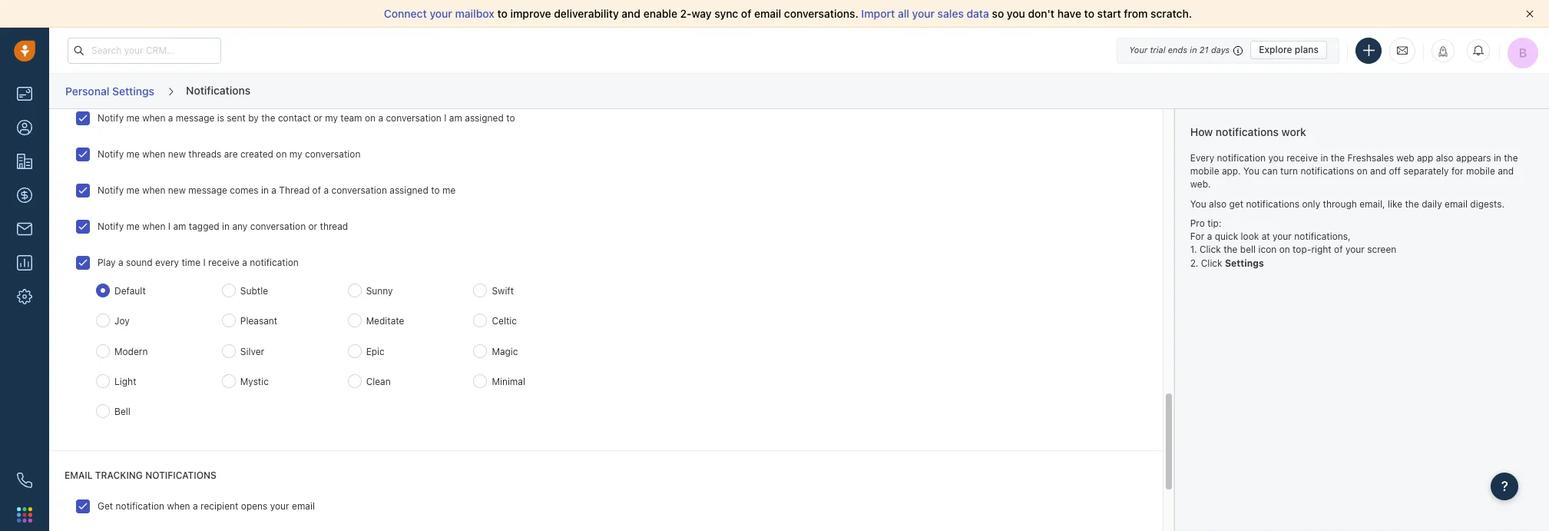 Task type: describe. For each thing, give the bounding box(es) containing it.
swift
[[492, 285, 514, 297]]

conversation down team
[[305, 148, 361, 160]]

joy
[[115, 315, 130, 327]]

pro tip: for a quick look at your notifications, 1. click the bell icon on top-right of your screen 2. click settings
[[1191, 218, 1397, 269]]

like
[[1389, 198, 1403, 209]]

when for notify me when i am tagged in any conversation or thread
[[142, 221, 166, 232]]

minimal
[[492, 376, 526, 387]]

on inside pro tip: for a quick look at your notifications, 1. click the bell icon on top-right of your screen 2. click settings
[[1280, 244, 1291, 255]]

when for notify me when new message comes in a thread of a conversation assigned to me
[[142, 185, 166, 196]]

default
[[115, 285, 146, 297]]

0 horizontal spatial email
[[292, 500, 315, 512]]

connect
[[384, 7, 427, 20]]

0 vertical spatial click
[[1200, 244, 1222, 255]]

through
[[1324, 198, 1358, 209]]

0 horizontal spatial receive
[[208, 257, 240, 268]]

0 horizontal spatial i
[[168, 221, 171, 232]]

pleasant
[[240, 315, 278, 327]]

appears
[[1457, 152, 1492, 163]]

message for comes
[[189, 185, 227, 196]]

the inside pro tip: for a quick look at your notifications, 1. click the bell icon on top-right of your screen 2. click settings
[[1224, 244, 1238, 255]]

deliverability
[[554, 7, 619, 20]]

notification for every notification you receive in the freshsales web app also appears in the mobile app. you can turn notifications on and off separately for mobile and web.
[[1218, 152, 1266, 163]]

a up subtle
[[242, 257, 247, 268]]

0 horizontal spatial assigned
[[390, 185, 429, 196]]

in right appears
[[1495, 152, 1502, 163]]

a right thread
[[324, 185, 329, 196]]

celtic
[[492, 315, 517, 327]]

1 horizontal spatial am
[[449, 112, 463, 124]]

sales
[[938, 7, 964, 20]]

in left freshsales on the right top of the page
[[1321, 152, 1329, 163]]

so
[[993, 7, 1005, 20]]

how notifications work
[[1191, 125, 1307, 138]]

work
[[1282, 125, 1307, 138]]

me for notify me when a message is sent by the contact or my team on a conversation i am assigned to
[[126, 112, 140, 124]]

tip:
[[1208, 218, 1222, 229]]

your trial ends in 21 days
[[1130, 45, 1230, 55]]

of inside pro tip: for a quick look at your notifications, 1. click the bell icon on top-right of your screen 2. click settings
[[1335, 244, 1344, 255]]

top-
[[1293, 244, 1312, 255]]

you inside every notification you receive in the freshsales web app also appears in the mobile app. you can turn notifications on and off separately for mobile and web.
[[1244, 165, 1260, 177]]

1 vertical spatial or
[[309, 221, 318, 232]]

freshworks switcher image
[[17, 507, 32, 522]]

bell
[[115, 406, 130, 417]]

separately
[[1404, 165, 1450, 177]]

play a sound every time i receive a notification
[[98, 257, 299, 268]]

notifications up app.
[[1216, 125, 1279, 138]]

icon
[[1259, 244, 1277, 255]]

meditate
[[366, 315, 405, 327]]

me for notify me when new message comes in a thread of a conversation assigned to me
[[126, 185, 140, 196]]

notifications
[[186, 84, 251, 97]]

notify me when a message is sent by the contact or my team on a conversation i am assigned to
[[98, 112, 515, 124]]

conversation up the thread
[[332, 185, 387, 196]]

digests.
[[1471, 198, 1506, 209]]

Search your CRM... text field
[[68, 37, 221, 63]]

contact
[[278, 112, 311, 124]]

1 vertical spatial click
[[1202, 257, 1223, 269]]

created
[[240, 148, 274, 160]]

21
[[1200, 45, 1209, 55]]

notify for notify me when a message is sent by the contact or my team on a conversation i am assigned to
[[98, 112, 124, 124]]

way
[[692, 7, 712, 20]]

the right appears
[[1505, 152, 1519, 163]]

every
[[155, 257, 179, 268]]

email,
[[1360, 198, 1386, 209]]

your right opens
[[270, 500, 289, 512]]

a left recipient
[[193, 500, 198, 512]]

play
[[98, 257, 116, 268]]

2 horizontal spatial and
[[1499, 165, 1515, 177]]

pro
[[1191, 218, 1206, 229]]

from
[[1125, 7, 1148, 20]]

2.
[[1191, 257, 1199, 269]]

0 vertical spatial you
[[1007, 7, 1026, 20]]

look
[[1241, 231, 1260, 242]]

import
[[862, 7, 895, 20]]

0 horizontal spatial you
[[1191, 198, 1207, 209]]

on right team
[[365, 112, 376, 124]]

notify me when i am tagged in any conversation or thread
[[98, 221, 348, 232]]

in left any
[[222, 221, 230, 232]]

comes
[[230, 185, 259, 196]]

new for message
[[168, 185, 186, 196]]

enable
[[644, 7, 678, 20]]

conversations.
[[785, 7, 859, 20]]

1 horizontal spatial my
[[325, 112, 338, 124]]

opens
[[241, 500, 268, 512]]

your right all
[[913, 7, 935, 20]]

is
[[217, 112, 224, 124]]

1 horizontal spatial of
[[742, 7, 752, 20]]

time
[[182, 257, 201, 268]]

how
[[1191, 125, 1214, 138]]

a left thread
[[272, 185, 277, 196]]

notify for notify me when i am tagged in any conversation or thread
[[98, 221, 124, 232]]

connect your mailbox link
[[384, 7, 498, 20]]

your left mailbox
[[430, 7, 453, 20]]

every notification you receive in the freshsales web app also appears in the mobile app. you can turn notifications on and off separately for mobile and web.
[[1191, 152, 1519, 190]]

can
[[1263, 165, 1278, 177]]

off
[[1390, 165, 1402, 177]]

sent
[[227, 112, 246, 124]]

import all your sales data link
[[862, 7, 993, 20]]

0 horizontal spatial am
[[173, 221, 186, 232]]

recipient
[[201, 500, 239, 512]]

1 vertical spatial email
[[1445, 198, 1468, 209]]

thread
[[320, 221, 348, 232]]

for
[[1452, 165, 1464, 177]]

days
[[1212, 45, 1230, 55]]

sunny
[[366, 285, 393, 297]]

clean
[[366, 376, 391, 387]]



Task type: locate. For each thing, give the bounding box(es) containing it.
when for notify me when new threads are created on my conversation
[[142, 148, 166, 160]]

sound
[[126, 257, 153, 268]]

turn
[[1281, 165, 1299, 177]]

0 vertical spatial also
[[1437, 152, 1454, 163]]

threads
[[189, 148, 222, 160]]

1 new from the top
[[168, 148, 186, 160]]

the right like
[[1406, 198, 1420, 209]]

you left can
[[1244, 165, 1260, 177]]

also up for
[[1437, 152, 1454, 163]]

2 new from the top
[[168, 185, 186, 196]]

message for is
[[176, 112, 215, 124]]

2 horizontal spatial i
[[444, 112, 447, 124]]

1 vertical spatial settings
[[1226, 257, 1265, 269]]

the down quick
[[1224, 244, 1238, 255]]

don't
[[1029, 7, 1055, 20]]

email right sync on the top left
[[755, 7, 782, 20]]

0 horizontal spatial of
[[312, 185, 321, 196]]

1 horizontal spatial also
[[1437, 152, 1454, 163]]

a right play in the left of the page
[[118, 257, 123, 268]]

conversation down "notify me when new message comes in a thread of a conversation assigned to me"
[[250, 221, 306, 232]]

trial
[[1151, 45, 1166, 55]]

personal settings link
[[65, 79, 155, 103]]

notification up subtle
[[250, 257, 299, 268]]

your left screen
[[1346, 244, 1365, 255]]

me for notify me when new threads are created on my conversation
[[126, 148, 140, 160]]

when for notify me when a message is sent by the contact or my team on a conversation i am assigned to
[[142, 112, 166, 124]]

subtle
[[240, 285, 268, 297]]

0 vertical spatial am
[[449, 112, 463, 124]]

on down freshsales on the right top of the page
[[1358, 165, 1368, 177]]

app
[[1418, 152, 1434, 163]]

i
[[444, 112, 447, 124], [168, 221, 171, 232], [203, 257, 206, 268]]

also inside every notification you receive in the freshsales web app also appears in the mobile app. you can turn notifications on and off separately for mobile and web.
[[1437, 152, 1454, 163]]

notify
[[98, 112, 124, 124], [98, 148, 124, 160], [98, 185, 124, 196], [98, 221, 124, 232]]

settings
[[112, 84, 155, 97], [1226, 257, 1265, 269]]

my
[[325, 112, 338, 124], [290, 148, 302, 160]]

also left get
[[1210, 198, 1227, 209]]

mobile down every
[[1191, 165, 1220, 177]]

am
[[449, 112, 463, 124], [173, 221, 186, 232]]

notifications inside every notification you receive in the freshsales web app also appears in the mobile app. you can turn notifications on and off separately for mobile and web.
[[1301, 165, 1355, 177]]

explore plans
[[1260, 44, 1319, 55]]

0 horizontal spatial my
[[290, 148, 302, 160]]

personal settings
[[65, 84, 155, 97]]

0 vertical spatial receive
[[1287, 152, 1319, 163]]

2 vertical spatial i
[[203, 257, 206, 268]]

1 horizontal spatial email
[[755, 7, 782, 20]]

get notification when a recipient opens your email
[[98, 500, 315, 512]]

close image
[[1527, 10, 1535, 18]]

1 vertical spatial new
[[168, 185, 186, 196]]

1 horizontal spatial you
[[1244, 165, 1260, 177]]

receive
[[1287, 152, 1319, 163], [208, 257, 240, 268]]

1 horizontal spatial mobile
[[1467, 165, 1496, 177]]

notifications down can
[[1247, 198, 1300, 209]]

notifications up the through
[[1301, 165, 1355, 177]]

you inside every notification you receive in the freshsales web app also appears in the mobile app. you can turn notifications on and off separately for mobile and web.
[[1269, 152, 1285, 163]]

email image
[[1398, 44, 1409, 57]]

2 vertical spatial email
[[292, 500, 315, 512]]

personal
[[65, 84, 109, 97]]

freshsales
[[1348, 152, 1395, 163]]

and
[[622, 7, 641, 20], [1371, 165, 1387, 177], [1499, 165, 1515, 177]]

epic
[[366, 345, 385, 357]]

of right right at the top of the page
[[1335, 244, 1344, 255]]

new left threads
[[168, 148, 186, 160]]

all
[[898, 7, 910, 20]]

explore plans link
[[1251, 41, 1328, 59]]

new for threads
[[168, 148, 186, 160]]

2 horizontal spatial of
[[1335, 244, 1344, 255]]

thread
[[279, 185, 310, 196]]

ends
[[1169, 45, 1188, 55]]

0 vertical spatial you
[[1244, 165, 1260, 177]]

the left freshsales on the right top of the page
[[1332, 152, 1346, 163]]

bell
[[1241, 244, 1257, 255]]

me for notify me when i am tagged in any conversation or thread
[[126, 221, 140, 232]]

email
[[65, 469, 93, 481]]

notify for notify me when new threads are created on my conversation
[[98, 148, 124, 160]]

receive up turn
[[1287, 152, 1319, 163]]

on right created
[[276, 148, 287, 160]]

0 vertical spatial my
[[325, 112, 338, 124]]

0 vertical spatial email
[[755, 7, 782, 20]]

1 vertical spatial message
[[189, 185, 227, 196]]

have
[[1058, 7, 1082, 20]]

silver
[[240, 345, 264, 357]]

data
[[967, 7, 990, 20]]

phone image
[[17, 473, 32, 488]]

click
[[1200, 244, 1222, 255], [1202, 257, 1223, 269]]

0 horizontal spatial mobile
[[1191, 165, 1220, 177]]

1 vertical spatial notification
[[250, 257, 299, 268]]

0 horizontal spatial also
[[1210, 198, 1227, 209]]

1 vertical spatial of
[[312, 185, 321, 196]]

your right at
[[1273, 231, 1293, 242]]

2 horizontal spatial email
[[1445, 198, 1468, 209]]

my left team
[[325, 112, 338, 124]]

settings down bell
[[1226, 257, 1265, 269]]

every
[[1191, 152, 1215, 163]]

for
[[1191, 231, 1205, 242]]

in right comes
[[261, 185, 269, 196]]

1 horizontal spatial you
[[1269, 152, 1285, 163]]

start
[[1098, 7, 1122, 20]]

tagged
[[189, 221, 220, 232]]

notification up app.
[[1218, 152, 1266, 163]]

0 vertical spatial or
[[314, 112, 323, 124]]

right
[[1312, 244, 1332, 255]]

of
[[742, 7, 752, 20], [312, 185, 321, 196], [1335, 244, 1344, 255]]

1 vertical spatial also
[[1210, 198, 1227, 209]]

1 horizontal spatial receive
[[1287, 152, 1319, 163]]

2 mobile from the left
[[1467, 165, 1496, 177]]

mailbox
[[455, 7, 495, 20]]

0 vertical spatial message
[[176, 112, 215, 124]]

notifications up get notification when a recipient opens your email
[[145, 469, 217, 481]]

when for get notification when a recipient opens your email
[[167, 500, 190, 512]]

of right sync on the top left
[[742, 7, 752, 20]]

any
[[232, 221, 248, 232]]

notification for get notification when a recipient opens your email
[[116, 500, 164, 512]]

a right team
[[378, 112, 383, 124]]

or
[[314, 112, 323, 124], [309, 221, 318, 232]]

1 vertical spatial you
[[1269, 152, 1285, 163]]

a left the is
[[168, 112, 173, 124]]

0 horizontal spatial and
[[622, 7, 641, 20]]

only
[[1303, 198, 1321, 209]]

connect your mailbox to improve deliverability and enable 2-way sync of email conversations. import all your sales data so you don't have to start from scratch.
[[384, 7, 1193, 20]]

of right thread
[[312, 185, 321, 196]]

mobile
[[1191, 165, 1220, 177], [1467, 165, 1496, 177]]

mystic
[[240, 376, 269, 387]]

email tracking notifications
[[65, 469, 217, 481]]

web
[[1397, 152, 1415, 163]]

0 vertical spatial new
[[168, 148, 186, 160]]

improve
[[511, 7, 551, 20]]

notification inside every notification you receive in the freshsales web app also appears in the mobile app. you can turn notifications on and off separately for mobile and web.
[[1218, 152, 1266, 163]]

1.
[[1191, 244, 1198, 255]]

also
[[1437, 152, 1454, 163], [1210, 198, 1227, 209]]

1 horizontal spatial assigned
[[465, 112, 504, 124]]

on inside every notification you receive in the freshsales web app also appears in the mobile app. you can turn notifications on and off separately for mobile and web.
[[1358, 165, 1368, 177]]

daily
[[1423, 198, 1443, 209]]

are
[[224, 148, 238, 160]]

team
[[341, 112, 362, 124]]

and up digests.
[[1499, 165, 1515, 177]]

message down threads
[[189, 185, 227, 196]]

new up notify me when i am tagged in any conversation or thread
[[168, 185, 186, 196]]

1 vertical spatial receive
[[208, 257, 240, 268]]

settings down search your crm... text box
[[112, 84, 155, 97]]

0 horizontal spatial notification
[[116, 500, 164, 512]]

2-
[[681, 7, 692, 20]]

notification
[[1218, 152, 1266, 163], [250, 257, 299, 268], [116, 500, 164, 512]]

email right daily
[[1445, 198, 1468, 209]]

in left 21
[[1191, 45, 1198, 55]]

2 vertical spatial notification
[[116, 500, 164, 512]]

notify me when new message comes in a thread of a conversation assigned to me
[[98, 185, 456, 196]]

quick
[[1215, 231, 1239, 242]]

2 horizontal spatial notification
[[1218, 152, 1266, 163]]

1 notify from the top
[[98, 112, 124, 124]]

click right 1.
[[1200, 244, 1222, 255]]

and left enable at the top left of page
[[622, 7, 641, 20]]

by
[[248, 112, 259, 124]]

3 notify from the top
[[98, 185, 124, 196]]

light
[[115, 376, 136, 387]]

conversation right team
[[386, 112, 442, 124]]

1 vertical spatial am
[[173, 221, 186, 232]]

the right by
[[261, 112, 276, 124]]

0 vertical spatial notification
[[1218, 152, 1266, 163]]

0 horizontal spatial you
[[1007, 7, 1026, 20]]

or right contact
[[314, 112, 323, 124]]

magic
[[492, 345, 518, 357]]

2 notify from the top
[[98, 148, 124, 160]]

tracking
[[95, 469, 143, 481]]

1 horizontal spatial notification
[[250, 257, 299, 268]]

notifications,
[[1295, 231, 1351, 242]]

or left the thread
[[309, 221, 318, 232]]

click right 2.
[[1202, 257, 1223, 269]]

notification down the email tracking notifications
[[116, 500, 164, 512]]

phone element
[[9, 465, 40, 496]]

1 mobile from the left
[[1191, 165, 1220, 177]]

at
[[1262, 231, 1271, 242]]

get
[[1230, 198, 1244, 209]]

you up can
[[1269, 152, 1285, 163]]

a inside pro tip: for a quick look at your notifications, 1. click the bell icon on top-right of your screen 2. click settings
[[1208, 231, 1213, 242]]

email right opens
[[292, 500, 315, 512]]

my down contact
[[290, 148, 302, 160]]

0 vertical spatial settings
[[112, 84, 155, 97]]

4 notify from the top
[[98, 221, 124, 232]]

you up pro in the right top of the page
[[1191, 198, 1207, 209]]

mobile down appears
[[1467, 165, 1496, 177]]

0 horizontal spatial settings
[[112, 84, 155, 97]]

receive inside every notification you receive in the freshsales web app also appears in the mobile app. you can turn notifications on and off separately for mobile and web.
[[1287, 152, 1319, 163]]

0 vertical spatial of
[[742, 7, 752, 20]]

you right "so"
[[1007, 7, 1026, 20]]

message left the is
[[176, 112, 215, 124]]

notify for notify me when new message comes in a thread of a conversation assigned to me
[[98, 185, 124, 196]]

settings inside pro tip: for a quick look at your notifications, 1. click the bell icon on top-right of your screen 2. click settings
[[1226, 257, 1265, 269]]

0 vertical spatial assigned
[[465, 112, 504, 124]]

modern
[[115, 345, 148, 357]]

receive right time
[[208, 257, 240, 268]]

and down freshsales on the right top of the page
[[1371, 165, 1387, 177]]

1 vertical spatial i
[[168, 221, 171, 232]]

0 vertical spatial i
[[444, 112, 447, 124]]

1 vertical spatial you
[[1191, 198, 1207, 209]]

1 horizontal spatial settings
[[1226, 257, 1265, 269]]

you
[[1244, 165, 1260, 177], [1191, 198, 1207, 209]]

2 vertical spatial of
[[1335, 244, 1344, 255]]

1 vertical spatial assigned
[[390, 185, 429, 196]]

scratch.
[[1151, 7, 1193, 20]]

your
[[1130, 45, 1148, 55]]

get
[[98, 500, 113, 512]]

conversation
[[386, 112, 442, 124], [305, 148, 361, 160], [332, 185, 387, 196], [250, 221, 306, 232]]

you also get notifications only through email, like the daily email digests.
[[1191, 198, 1506, 209]]

email
[[755, 7, 782, 20], [1445, 198, 1468, 209], [292, 500, 315, 512]]

web.
[[1191, 178, 1211, 190]]

on right icon
[[1280, 244, 1291, 255]]

1 horizontal spatial and
[[1371, 165, 1387, 177]]

plans
[[1295, 44, 1319, 55]]

1 vertical spatial my
[[290, 148, 302, 160]]

screen
[[1368, 244, 1397, 255]]

explore
[[1260, 44, 1293, 55]]

1 horizontal spatial i
[[203, 257, 206, 268]]

message
[[176, 112, 215, 124], [189, 185, 227, 196]]

a right 'for'
[[1208, 231, 1213, 242]]



Task type: vqa. For each thing, say whether or not it's contained in the screenshot.
SMS link
no



